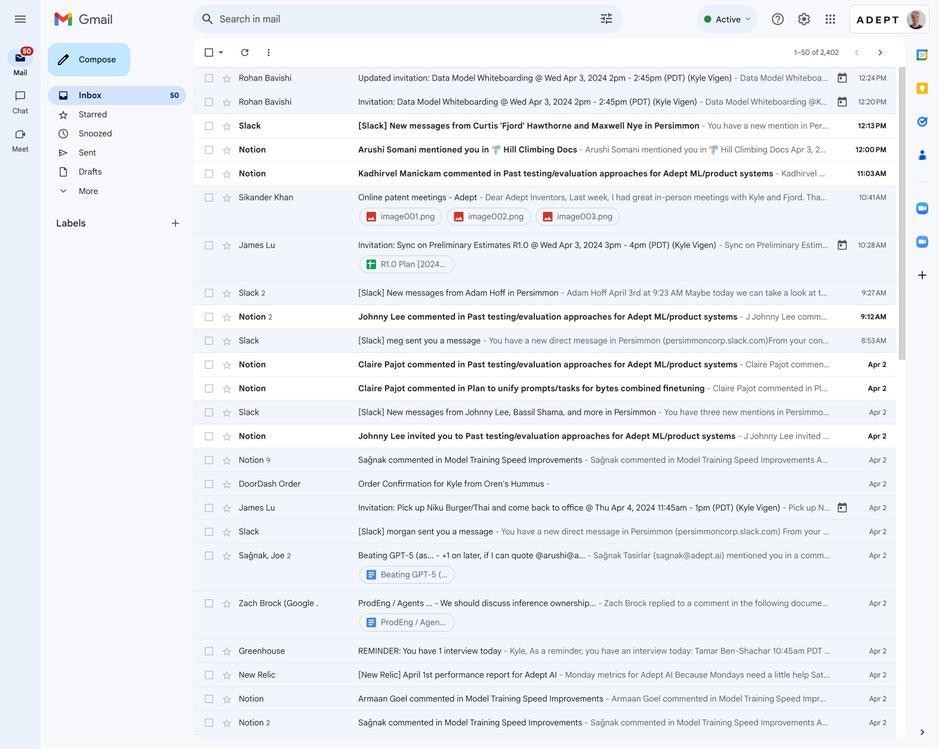 Task type: vqa. For each thing, say whether or not it's contained in the screenshot.
19th row from the bottom of the page 'cell'
yes



Task type: describe. For each thing, give the bounding box(es) containing it.
10 row from the top
[[194, 329, 897, 353]]

3 row from the top
[[194, 114, 897, 138]]

14 row from the top
[[194, 425, 897, 449]]

1 🚏 image from the left
[[492, 145, 502, 155]]

advanced search options image
[[595, 7, 619, 30]]

Search in mail search field
[[194, 5, 624, 33]]

15 row from the top
[[194, 449, 897, 473]]

settings image
[[798, 12, 812, 26]]

more email options image
[[263, 47, 275, 59]]

support image
[[771, 12, 786, 26]]

18 row from the top
[[194, 520, 897, 544]]

4 row from the top
[[194, 138, 897, 162]]

25 row from the top
[[194, 735, 897, 750]]

17 row from the top
[[194, 496, 897, 520]]

3 calendar event image from the top
[[837, 502, 849, 514]]

1 row from the top
[[194, 66, 897, 90]]

6 row from the top
[[194, 186, 897, 234]]

2 🚏 image from the left
[[709, 145, 719, 155]]

1 cell from the top
[[358, 192, 837, 228]]



Task type: locate. For each thing, give the bounding box(es) containing it.
7 row from the top
[[194, 234, 897, 281]]

8 row from the top
[[194, 281, 897, 305]]

22 row from the top
[[194, 664, 897, 688]]

0 vertical spatial calendar event image
[[837, 72, 849, 84]]

row
[[194, 66, 897, 90], [194, 90, 897, 114], [194, 114, 897, 138], [194, 138, 897, 162], [194, 162, 897, 186], [194, 186, 897, 234], [194, 234, 897, 281], [194, 281, 897, 305], [194, 305, 897, 329], [194, 329, 897, 353], [194, 353, 897, 377], [194, 377, 897, 401], [194, 401, 897, 425], [194, 425, 897, 449], [194, 449, 897, 473], [194, 473, 897, 496], [194, 496, 897, 520], [194, 520, 897, 544], [194, 544, 897, 592], [194, 592, 897, 640], [194, 640, 897, 664], [194, 664, 897, 688], [194, 688, 897, 712], [194, 712, 897, 735], [194, 735, 897, 750]]

🚏 image
[[492, 145, 502, 155], [709, 145, 719, 155]]

9 row from the top
[[194, 305, 897, 329]]

2 calendar event image from the top
[[837, 240, 849, 252]]

21 row from the top
[[194, 640, 897, 664]]

11 row from the top
[[194, 353, 897, 377]]

16 row from the top
[[194, 473, 897, 496]]

19 row from the top
[[194, 544, 897, 592]]

0 horizontal spatial 🚏 image
[[492, 145, 502, 155]]

24 row from the top
[[194, 712, 897, 735]]

calendar event image
[[837, 72, 849, 84], [837, 240, 849, 252], [837, 502, 849, 514]]

2 cell from the top
[[358, 240, 837, 275]]

20 row from the top
[[194, 592, 897, 640]]

tab list
[[906, 38, 940, 707]]

12 row from the top
[[194, 377, 897, 401]]

None checkbox
[[203, 47, 215, 59], [203, 72, 215, 84], [203, 96, 215, 108], [203, 168, 215, 180], [203, 287, 215, 299], [203, 407, 215, 419], [203, 431, 215, 443], [203, 455, 215, 467], [203, 479, 215, 490], [203, 502, 215, 514], [203, 550, 215, 562], [203, 646, 215, 658], [203, 670, 215, 682], [203, 694, 215, 706], [203, 718, 215, 729], [203, 47, 215, 59], [203, 72, 215, 84], [203, 96, 215, 108], [203, 168, 215, 180], [203, 287, 215, 299], [203, 407, 215, 419], [203, 431, 215, 443], [203, 455, 215, 467], [203, 479, 215, 490], [203, 502, 215, 514], [203, 550, 215, 562], [203, 646, 215, 658], [203, 670, 215, 682], [203, 694, 215, 706], [203, 718, 215, 729]]

1 calendar event image from the top
[[837, 72, 849, 84]]

None checkbox
[[203, 120, 215, 132], [203, 144, 215, 156], [203, 192, 215, 204], [203, 240, 215, 252], [203, 311, 215, 323], [203, 335, 215, 347], [203, 359, 215, 371], [203, 383, 215, 395], [203, 526, 215, 538], [203, 598, 215, 610], [203, 120, 215, 132], [203, 144, 215, 156], [203, 192, 215, 204], [203, 240, 215, 252], [203, 311, 215, 323], [203, 335, 215, 347], [203, 359, 215, 371], [203, 383, 215, 395], [203, 526, 215, 538], [203, 598, 215, 610]]

3 cell from the top
[[358, 550, 837, 586]]

5 row from the top
[[194, 162, 897, 186]]

navigation
[[0, 38, 42, 750]]

cell
[[358, 192, 837, 228], [358, 240, 837, 275], [358, 550, 837, 586], [358, 598, 837, 634]]

23 row from the top
[[194, 688, 897, 712]]

search in mail image
[[197, 8, 219, 30]]

older image
[[875, 47, 887, 59]]

heading
[[0, 68, 41, 78], [0, 106, 41, 116], [0, 145, 41, 154], [56, 217, 170, 229]]

2 vertical spatial calendar event image
[[837, 502, 849, 514]]

Search in mail text field
[[220, 13, 566, 25]]

calendar event image
[[837, 96, 849, 108]]

1 vertical spatial calendar event image
[[837, 240, 849, 252]]

1 horizontal spatial 🚏 image
[[709, 145, 719, 155]]

main menu image
[[13, 12, 27, 26]]

13 row from the top
[[194, 401, 897, 425]]

4 cell from the top
[[358, 598, 837, 634]]

gmail image
[[54, 7, 119, 31]]

refresh image
[[239, 47, 251, 59]]

2 row from the top
[[194, 90, 897, 114]]



